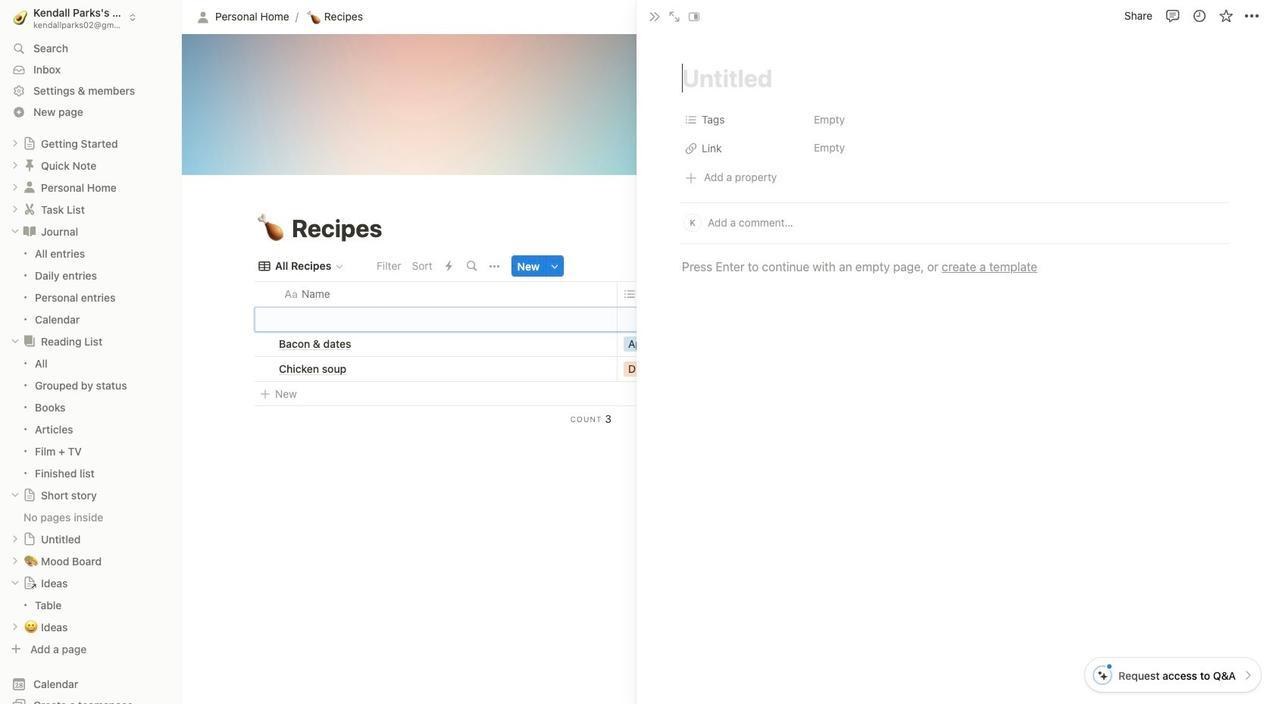 Task type: locate. For each thing, give the bounding box(es) containing it.
2 vertical spatial close image
[[11, 578, 20, 588]]

group
[[0, 242, 182, 330], [0, 352, 182, 484]]

close image
[[11, 227, 20, 236], [11, 337, 20, 346], [11, 578, 20, 588]]

1 vertical spatial group
[[0, 352, 182, 484]]

🍗 image
[[307, 8, 320, 25]]

change page icon image
[[23, 137, 36, 150], [22, 158, 37, 173], [22, 180, 37, 195], [22, 202, 37, 217], [22, 224, 37, 239], [22, 334, 37, 349], [23, 488, 36, 502], [23, 532, 36, 546], [23, 576, 36, 590]]

0 vertical spatial close image
[[649, 11, 661, 23]]

row
[[681, 107, 1229, 136], [681, 136, 1229, 165]]

2 close image from the top
[[11, 337, 20, 346]]

close image for second group
[[11, 337, 20, 346]]

2 group from the top
[[0, 352, 182, 484]]

2 row from the top
[[681, 136, 1229, 165]]

3 open image from the top
[[11, 183, 20, 192]]

1 horizontal spatial close image
[[649, 11, 661, 23]]

favorite image
[[1220, 9, 1235, 25]]

0 vertical spatial group
[[0, 242, 182, 330]]

🎨 image
[[24, 552, 38, 569]]

None checkbox
[[260, 339, 271, 349]]

1 vertical spatial close image
[[11, 337, 20, 346]]

😀 image
[[24, 618, 38, 635]]

close image left open in full page image
[[649, 11, 661, 23]]

close image up open image
[[11, 491, 20, 500]]

close image for first group from the top of the page
[[11, 227, 20, 236]]

2 open image from the top
[[11, 161, 20, 170]]

open in full page image
[[668, 11, 681, 23]]

open image
[[11, 139, 20, 148], [11, 161, 20, 170], [11, 183, 20, 192], [11, 205, 20, 214], [11, 534, 20, 544], [11, 622, 20, 631]]

0 horizontal spatial close image
[[11, 491, 20, 500]]

None checkbox
[[260, 314, 271, 324]]

close image
[[649, 11, 661, 23], [11, 491, 20, 500]]

1 close image from the top
[[11, 227, 20, 236]]

🍗 image
[[257, 211, 284, 246]]

0 vertical spatial close image
[[11, 227, 20, 236]]

1 group from the top
[[0, 242, 182, 330]]

6 open image from the top
[[11, 622, 20, 631]]



Task type: vqa. For each thing, say whether or not it's contained in the screenshot.
second Close icon from the bottom of the page
yes



Task type: describe. For each thing, give the bounding box(es) containing it.
create and view automations image
[[446, 261, 453, 271]]

1 open image from the top
[[11, 139, 20, 148]]

5 open image from the top
[[11, 534, 20, 544]]

1 row from the top
[[681, 107, 1229, 136]]

updates image
[[1193, 9, 1208, 25]]

page properties table
[[681, 107, 1229, 165]]

comments image
[[1165, 8, 1180, 23]]

updates image
[[1192, 8, 1207, 23]]

🥑 image
[[13, 8, 28, 27]]

1 vertical spatial close image
[[11, 491, 20, 500]]

4 open image from the top
[[11, 205, 20, 214]]

open image
[[11, 556, 20, 566]]

favorite image
[[1218, 8, 1233, 23]]

3 close image from the top
[[11, 578, 20, 588]]



